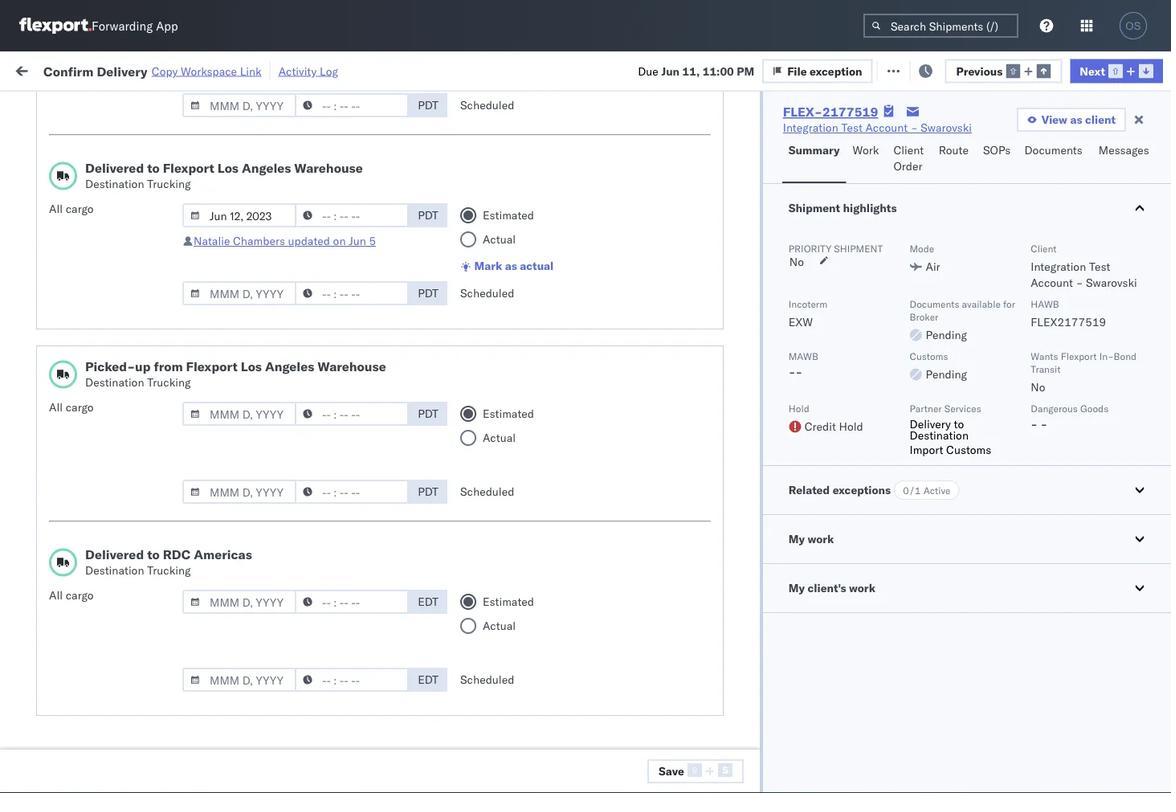 Task type: locate. For each thing, give the bounding box(es) containing it.
0 vertical spatial schedule delivery appointment button
[[37, 195, 198, 213]]

airport,
[[89, 168, 128, 182], [80, 663, 119, 677]]

not for flex-2342352
[[715, 550, 738, 564]]

resize handle column header for deadline
[[408, 125, 428, 793]]

work inside 'button'
[[174, 62, 203, 76]]

lagerfeld for 3:00 pm pdt, jun 6, 2023
[[862, 409, 910, 423]]

0 vertical spatial as
[[1071, 113, 1083, 127]]

my inside button
[[789, 532, 805, 546]]

import inside import work 'button'
[[135, 62, 172, 76]]

8 resize handle column header from the left
[[1067, 125, 1086, 793]]

1 solaredge from the left
[[622, 585, 673, 599]]

-- down "09374874331"
[[1094, 550, 1108, 564]]

flex- up 0/1
[[887, 444, 922, 458]]

actual for picked-up from flexport los angeles warehouse
[[483, 431, 516, 445]]

0 vertical spatial 2179454
[[922, 303, 971, 317]]

1 confirm pickup from o'hare international airport button from the top
[[37, 328, 228, 362]]

0 horizontal spatial ag
[[754, 691, 769, 706]]

appointment down united
[[132, 196, 198, 210]]

pm right 9:00
[[286, 373, 304, 387]]

- inside client integration test account - swarovski incoterm exw
[[1077, 276, 1084, 290]]

messages
[[1099, 143, 1150, 157]]

macau down consignee button
[[745, 161, 780, 175]]

work up the client's
[[808, 532, 834, 546]]

angeles inside the delivered to flexport los angeles warehouse destination trucking
[[242, 160, 291, 176]]

airport inside "schedule pickup from los angeles international airport"
[[105, 239, 141, 253]]

pickup inside confirm pickup from john f. kennedy international airport
[[81, 718, 116, 732]]

my down related
[[789, 532, 805, 546]]

1 vertical spatial confirm arrival at cfs button
[[37, 478, 151, 495]]

1 horizontal spatial mode
[[910, 242, 935, 254]]

0 vertical spatial 2:00
[[259, 232, 283, 246]]

arrival up confirm delivery
[[81, 479, 114, 493]]

appointment down delivered to rdc americas destination trucking
[[132, 585, 198, 599]]

1 vertical spatial estimated
[[483, 407, 534, 421]]

os button
[[1115, 7, 1152, 44]]

1 2179454 from the top
[[922, 303, 971, 317]]

mmm d, yyyy text field down the picked-up from flexport los angeles warehouse destination trucking
[[182, 402, 297, 426]]

upload for bottom upload customs clearance documents link
[[18, 691, 54, 705]]

schedule inside "schedule pickup from los angeles international airport"
[[37, 223, 85, 237]]

import inside partner services delivery to destination import customs
[[910, 443, 944, 457]]

import
[[135, 62, 172, 76], [910, 443, 944, 457]]

delivered
[[85, 160, 144, 176], [85, 546, 144, 563]]

documents inside documents available for broker
[[910, 298, 960, 310]]

074493890280 down bond
[[1094, 409, 1172, 423]]

1 vertical spatial work
[[853, 143, 879, 157]]

2 cargo from the top
[[66, 400, 94, 414]]

5
[[369, 234, 376, 248]]

2 confirm arrival at cfs from the top
[[37, 479, 151, 493]]

flex-2285185
[[887, 196, 971, 211]]

2 arrival from the top
[[81, 479, 114, 493]]

1 confirm arrival at cfs from the top
[[37, 372, 151, 387]]

4 resize handle column header from the left
[[569, 125, 588, 793]]

documents for top upload customs clearance documents link
[[37, 274, 95, 288]]

pickup down schiphol, on the top
[[81, 329, 116, 343]]

from for confirm pickup from los angeles international airport link
[[119, 612, 142, 626]]

3 -- from the top
[[1094, 550, 1108, 564]]

-- : -- -- text field
[[295, 203, 409, 227], [295, 402, 409, 426], [295, 480, 409, 504]]

flexport inside the wants flexport in-bond transit no
[[1061, 350, 1097, 362]]

at left "risk"
[[319, 62, 329, 76]]

my
[[16, 58, 42, 80], [789, 532, 805, 546], [789, 581, 805, 595]]

1 confirm arrival at cfs link from the top
[[37, 372, 151, 388]]

pickup for schedule pickup from stockholm arlanda airport, stockholm, sweden link
[[87, 647, 122, 661]]

integration
[[783, 121, 839, 135], [1031, 260, 1087, 274], [701, 267, 756, 281], [701, 303, 756, 317], [701, 338, 756, 352], [701, 373, 756, 387], [701, 409, 756, 423], [701, 444, 756, 458], [701, 479, 756, 493], [701, 515, 756, 529], [596, 691, 652, 706], [701, 691, 756, 706], [701, 727, 756, 741], [701, 762, 756, 776]]

0 horizontal spatial use)
[[722, 585, 749, 599]]

apple so storage (do not use) for flex-2329631
[[596, 232, 769, 246]]

2 vertical spatial to
[[147, 546, 160, 563]]

all for delivered to rdc americas
[[49, 588, 63, 602]]

1 horizontal spatial file exception
[[898, 62, 973, 76]]

0 vertical spatial warehouse
[[294, 160, 363, 176]]

upload customs clearance documents inside button
[[37, 258, 176, 288]]

schedule inside the schedule pickup from stockholm arlanda airport, stockholm, sweden
[[37, 647, 85, 661]]

confirm pickup from los angeles international airport link
[[37, 611, 228, 643]]

pickup inside 'confirm pickup from los angeles international airport'
[[81, 612, 116, 626]]

0 vertical spatial no
[[790, 255, 804, 269]]

use) for flex-2342333
[[740, 621, 769, 635]]

clearance for bottom upload customs clearance documents link
[[105, 691, 157, 705]]

1 appointment from the top
[[132, 196, 198, 210]]

0 vertical spatial import
[[135, 62, 172, 76]]

1 resize handle column header from the left
[[230, 125, 249, 793]]

mmm d, yyyy text field for fourth -- : -- -- text field from the bottom
[[182, 93, 297, 117]]

schedule for angeles
[[37, 223, 85, 237]]

batch
[[1082, 62, 1114, 76]]

2023 right 5
[[380, 232, 408, 246]]

schedule delivery appointment up 'confirm pickup from los angeles international airport'
[[37, 585, 198, 599]]

schedule delivery appointment for 11:59
[[37, 585, 198, 599]]

0 vertical spatial upload customs clearance documents
[[37, 258, 176, 288]]

0 vertical spatial delivered
[[85, 160, 144, 176]]

6 schedule from the top
[[37, 647, 85, 661]]

client left name
[[596, 131, 622, 143]]

schedule delivery appointment
[[37, 196, 198, 210], [37, 585, 198, 599]]

pickup up schiphol, on the top
[[87, 294, 122, 308]]

6,
[[356, 409, 366, 423]]

flex-2310512 up partner
[[887, 373, 971, 387]]

clearance down schedule pickup from los angeles international airport button
[[124, 258, 176, 272]]

2:00 for 2:00 am pdt, aug 28, 2023
[[259, 232, 283, 246]]

0 horizontal spatial solaredge
[[622, 585, 673, 599]]

3:00
[[259, 409, 283, 423]]

pdt, for 11:59 pm pdt, aug 24, 2023
[[313, 585, 339, 599]]

1 vertical spatial lagerfeld
[[862, 409, 910, 423]]

am for 2:00 am pdt, aug 17, 2023
[[286, 267, 304, 281]]

pickup down the schedule pickup from london heathrow airport, united kingdom
[[87, 223, 122, 237]]

1 horizontal spatial solaredge
[[726, 585, 778, 599]]

storage for flex-2329631
[[647, 232, 686, 246]]

2 vertical spatial cargo
[[66, 588, 94, 602]]

airport up the schedule pickup from stockholm arlanda airport, stockholm, sweden
[[105, 628, 141, 642]]

6 resize handle column header from the left
[[834, 125, 853, 793]]

pickup for first confirm pickup from o'hare international airport link from the top
[[81, 329, 116, 343]]

1 vertical spatial confirm arrival at cfs
[[37, 479, 151, 493]]

0 vertical spatial am
[[286, 232, 304, 246]]

apple so storage (do not use) for flex-2342333
[[596, 621, 769, 635]]

1 vertical spatial as
[[505, 259, 517, 273]]

2 vertical spatial trucking
[[147, 563, 191, 577]]

1 not from the left
[[700, 585, 719, 599]]

pdt, for 11:01 pm pdt, oct 28, 2023
[[313, 161, 339, 175]]

am for 2:00 am pdt, aug 28, 2023
[[286, 232, 304, 246]]

upload customs clearance documents link up confirm pickup from john f. kennedy international airport
[[18, 690, 218, 706]]

resize handle column header
[[230, 125, 249, 793], [408, 125, 428, 793], [464, 125, 484, 793], [569, 125, 588, 793], [673, 125, 693, 793], [834, 125, 853, 793], [963, 125, 982, 793], [1067, 125, 1086, 793], [1143, 125, 1162, 793]]

0 vertical spatial appointment
[[132, 196, 198, 210]]

chambers
[[233, 234, 285, 248]]

1 vertical spatial all cargo
[[49, 400, 94, 414]]

integration test account - swarovski link
[[783, 120, 972, 136]]

17,
[[360, 267, 377, 281]]

use) for flex-2342352
[[740, 550, 769, 564]]

old solaredge (do not use)
[[596, 585, 749, 599], [701, 585, 853, 599]]

MMM D, YYYY text field
[[182, 93, 297, 117], [182, 281, 297, 305], [182, 402, 297, 426], [182, 590, 297, 614], [182, 668, 297, 692]]

0 vertical spatial confirm pickup from o'hare international airport link
[[37, 328, 228, 360]]

account inside client integration test account - swarovski incoterm exw
[[1031, 276, 1074, 290]]

0 horizontal spatial client
[[596, 131, 622, 143]]

1 horizontal spatial ag
[[858, 691, 874, 706]]

confirm arrival at cfs
[[37, 372, 151, 387], [37, 479, 151, 493]]

aug left 16, on the top
[[335, 373, 356, 387]]

flex-2310512 for 2:00 am pdt, aug 17, 2023
[[887, 267, 971, 281]]

mbl/mawb num button
[[1086, 128, 1172, 144]]

11:01
[[259, 161, 290, 175]]

flexport. image
[[19, 18, 92, 34]]

1 pending from the top
[[926, 328, 968, 342]]

integration test account - karl lagerfeld down mawb --
[[701, 409, 910, 423]]

angeles inside 'confirm pickup from los angeles international airport'
[[166, 612, 207, 626]]

3 scheduled from the top
[[460, 485, 515, 499]]

file exception down 'search shipments (/)' text box at right
[[898, 62, 973, 76]]

1 vertical spatial all
[[49, 400, 63, 414]]

mmm d, yyyy text field down the chambers
[[182, 281, 297, 305]]

2023 for 11:01 pm pdt, oct 28, 2023
[[384, 161, 412, 175]]

2 karl from the top
[[839, 409, 859, 423]]

confirm arrival at cfs for 9:00
[[37, 372, 151, 387]]

1 vertical spatial pending
[[926, 367, 968, 381]]

3 trucking from the top
[[147, 563, 191, 577]]

1 vertical spatial airport,
[[80, 663, 119, 677]]

pdt, for 1:30 pm pdt, apr 4, 2023
[[306, 515, 332, 529]]

angeles down deadline
[[242, 160, 291, 176]]

schedule inside the schedule pickup from london heathrow airport, united kingdom
[[37, 152, 85, 166]]

flex-2310512 down 'flex-2329631'
[[887, 267, 971, 281]]

upload customs clearance documents for top upload customs clearance documents link
[[37, 258, 176, 288]]

air
[[492, 196, 506, 211], [492, 232, 506, 246], [926, 260, 941, 274], [492, 267, 506, 281], [492, 303, 506, 317], [492, 338, 506, 352], [492, 409, 506, 423], [492, 444, 506, 458], [492, 479, 506, 493], [492, 515, 506, 529], [492, 585, 506, 599], [492, 621, 506, 635], [492, 656, 506, 670], [492, 691, 506, 706]]

2179454
[[922, 303, 971, 317], [922, 409, 971, 423]]

4 scheduled from the top
[[460, 673, 515, 687]]

mode inside button
[[492, 131, 518, 143]]

pickup inside the schedule pickup from london heathrow airport, united kingdom
[[87, 152, 122, 166]]

1 vertical spatial schedule delivery appointment
[[37, 585, 198, 599]]

1 vertical spatial upload customs clearance documents
[[37, 400, 176, 430]]

angeles inside "schedule pickup from los angeles international airport"
[[172, 223, 213, 237]]

international down heathrow
[[37, 239, 102, 253]]

confirm
[[43, 63, 94, 79], [37, 329, 78, 343], [37, 372, 78, 387], [37, 435, 78, 449], [37, 479, 78, 493], [37, 514, 78, 528], [37, 612, 78, 626], [37, 718, 78, 732]]

apple for flex-2342352
[[596, 550, 626, 564]]

my client's work
[[789, 581, 876, 595]]

2179454 up 2026840 at the right of the page
[[922, 303, 971, 317]]

destination inside partner services delivery to destination import customs
[[910, 428, 969, 442]]

2:00
[[259, 232, 283, 246], [259, 267, 283, 281]]

karl right credit
[[839, 409, 859, 423]]

3 cargo from the top
[[66, 588, 94, 602]]

delivered inside delivered to rdc americas destination trucking
[[85, 546, 144, 563]]

los inside the delivered to flexport los angeles warehouse destination trucking
[[218, 160, 239, 176]]

all cargo down picked-
[[49, 400, 94, 414]]

4 schedule from the top
[[37, 294, 85, 308]]

customs down picked-
[[76, 400, 122, 414]]

destination inside the delivered to flexport los angeles warehouse destination trucking
[[85, 177, 144, 191]]

0 vertical spatial schedule delivery appointment link
[[37, 195, 198, 211]]

confirm inside 'confirm pickup from los angeles international airport'
[[37, 612, 78, 626]]

0 horizontal spatial on
[[734, 691, 751, 706]]

upload customs clearance documents
[[37, 258, 176, 288], [37, 400, 176, 430], [18, 691, 218, 705]]

swarovski up trek
[[839, 727, 890, 741]]

1 old solaredge (do not use) from the left
[[596, 585, 749, 599]]

flex-2179454 button
[[861, 299, 974, 321], [861, 299, 974, 321], [861, 405, 974, 427], [861, 405, 974, 427]]

2 confirm arrival at cfs button from the top
[[37, 478, 151, 495]]

2 vertical spatial work
[[849, 581, 876, 595]]

mmm d, yyyy text field up 1:30
[[182, 480, 297, 504]]

2179454 for 2:59 pm pdt, jun 4, 2023
[[922, 303, 971, 317]]

snoozed
[[332, 100, 370, 112]]

0 horizontal spatial no
[[790, 255, 804, 269]]

o'hare for 2nd confirm pickup from o'hare international airport button from the top of the page
[[145, 435, 180, 449]]

angeles down '10:00'
[[265, 358, 314, 374]]

1 vertical spatial upload customs clearance documents button
[[18, 690, 218, 708]]

airport up schedule pickup from amsterdam airport schiphol, haarlemmermeer, netherlands
[[105, 239, 141, 253]]

from
[[125, 152, 149, 166], [125, 223, 149, 237], [125, 294, 149, 308], [119, 329, 142, 343], [154, 358, 183, 374], [119, 435, 142, 449], [119, 612, 142, 626], [125, 647, 149, 661], [119, 718, 142, 732]]

so for flex-2285185
[[629, 196, 644, 211]]

hold up credit
[[789, 402, 810, 414]]

2023 right '3,'
[[371, 479, 399, 493]]

0 vertical spatial all cargo
[[49, 202, 94, 216]]

2 confirm arrival at cfs link from the top
[[37, 478, 151, 494]]

limited(test) down summary
[[783, 161, 854, 175]]

1 arrival from the top
[[81, 372, 114, 387]]

pickup for schedule pickup from london heathrow airport, united kingdom link
[[87, 152, 122, 166]]

delivered inside the delivered to flexport los angeles warehouse destination trucking
[[85, 160, 144, 176]]

upload up netherlands
[[37, 258, 73, 272]]

confirm arrival at cfs link down netherlands
[[37, 372, 151, 388]]

pickup inside the schedule pickup from stockholm arlanda airport, stockholm, sweden
[[87, 647, 122, 661]]

1 vertical spatial trucking
[[147, 375, 191, 389]]

0 vertical spatial confirm arrival at cfs
[[37, 372, 151, 387]]

2 flex-2310512 from the top
[[887, 373, 971, 387]]

schedule delivery appointment up "schedule pickup from los angeles international airport"
[[37, 196, 198, 210]]

2 deckers from the left
[[701, 161, 742, 175]]

arrival for 1:00 pm pdt, sep 3, 2023
[[81, 479, 114, 493]]

2 edt from the top
[[418, 673, 439, 687]]

1 2310512 from the top
[[922, 267, 971, 281]]

4 pdt from the top
[[418, 407, 439, 421]]

in
[[239, 100, 248, 112]]

work button
[[847, 136, 888, 183]]

pdt, for 6:35 pm pdt, aug 1, 2023
[[306, 196, 332, 211]]

o'hare for 1st confirm pickup from o'hare international airport button
[[145, 329, 180, 343]]

customs for top upload customs clearance documents link
[[76, 258, 122, 272]]

flex- up flex-2026840
[[887, 303, 922, 317]]

flex-2179454 up flex-2221222
[[887, 409, 971, 423]]

1 horizontal spatial not
[[805, 585, 824, 599]]

exception up "flex-2177519" link
[[810, 64, 863, 78]]

schedule for heathrow
[[37, 152, 85, 166]]

arrival
[[81, 372, 114, 387], [81, 479, 114, 493]]

0 vertical spatial airport,
[[89, 168, 128, 182]]

2 unknown from the top
[[259, 691, 309, 706]]

2 all cargo from the top
[[49, 400, 94, 414]]

4, for jun
[[356, 303, 366, 317]]

4 -- from the top
[[1094, 621, 1108, 635]]

so for flex-2342333
[[629, 621, 644, 635]]

0 horizontal spatial deckers
[[596, 161, 638, 175]]

from inside schedule pickup from amsterdam airport schiphol, haarlemmermeer, netherlands
[[125, 294, 149, 308]]

no inside the wants flexport in-bond transit no
[[1031, 380, 1046, 394]]

my left the client's
[[789, 581, 805, 595]]

solaredge
[[622, 585, 673, 599], [726, 585, 778, 599]]

1 vertical spatial no
[[1031, 380, 1046, 394]]

credit hold
[[805, 419, 864, 434]]

2 cfs from the top
[[130, 479, 151, 493]]

upload for upload proof of delivery link
[[37, 549, 73, 563]]

2023 right apr
[[370, 515, 398, 529]]

5 resize handle column header from the left
[[673, 125, 693, 793]]

shipment highlights
[[789, 201, 897, 215]]

(do for flex-2342333
[[689, 621, 712, 635]]

airport, for arlanda
[[80, 663, 119, 677]]

los for schedule
[[151, 223, 169, 237]]

1 flex-2179454 from the top
[[887, 303, 971, 317]]

my inside button
[[789, 581, 805, 595]]

deckers macau limited(test) down consignee button
[[701, 161, 854, 175]]

mbl/mawb
[[1094, 131, 1150, 143]]

1 vertical spatial 074493890280
[[1094, 409, 1172, 423]]

appointment for 11:59 pm pdt, aug 24, 2023
[[132, 585, 198, 599]]

documents down picked-
[[37, 416, 95, 430]]

trucking
[[147, 177, 191, 191], [147, 375, 191, 389], [147, 563, 191, 577]]

Search Shipments (/) text field
[[864, 14, 1019, 38]]

2 vertical spatial at
[[117, 479, 127, 493]]

from right the up
[[154, 358, 183, 374]]

from inside "schedule pickup from los angeles international airport"
[[125, 223, 149, 237]]

4 mmm d, yyyy text field from the top
[[182, 590, 297, 614]]

2023 right 12,
[[387, 338, 415, 352]]

4, down 17,
[[356, 303, 366, 317]]

from inside the schedule pickup from stockholm arlanda airport, stockholm, sweden
[[125, 647, 149, 661]]

1 actual from the top
[[483, 232, 516, 246]]

delivery inside partner services delivery to destination import customs
[[910, 417, 951, 431]]

to inside delivered to rdc americas destination trucking
[[147, 546, 160, 563]]

-- : -- -- text field
[[295, 93, 409, 117], [295, 281, 409, 305], [295, 590, 409, 614], [295, 668, 409, 692]]

pending down 2026840 at the right of the page
[[926, 367, 968, 381]]

work right the client's
[[849, 581, 876, 595]]

work
[[46, 58, 87, 80], [808, 532, 834, 546], [849, 581, 876, 595]]

flex- up flex-2221222
[[887, 409, 922, 423]]

international inside confirm pickup from john f. kennedy international airport
[[84, 734, 149, 748]]

karl right incoterm
[[839, 303, 859, 317]]

client name
[[596, 131, 650, 143]]

from for confirm pickup from john f. kennedy international airport link on the bottom
[[119, 718, 142, 732]]

0 vertical spatial flex-2179454
[[887, 303, 971, 317]]

1 vertical spatial unknown
[[259, 691, 309, 706]]

0 horizontal spatial limited(test)
[[678, 161, 750, 175]]

11:00
[[703, 64, 734, 78]]

unknown
[[259, 656, 309, 670], [259, 691, 309, 706]]

mark
[[474, 259, 502, 273]]

2 all from the top
[[49, 400, 63, 414]]

flex-2310512
[[887, 267, 971, 281], [887, 373, 971, 387]]

activity log
[[279, 64, 338, 78]]

pm right 11:01
[[293, 161, 311, 175]]

2 appointment from the top
[[132, 585, 198, 599]]

1 horizontal spatial macau
[[745, 161, 780, 175]]

from inside the picked-up from flexport los angeles warehouse destination trucking
[[154, 358, 183, 374]]

3 schedule from the top
[[37, 223, 85, 237]]

0 vertical spatial 4,
[[356, 303, 366, 317]]

upload inside button
[[37, 549, 73, 563]]

los inside "schedule pickup from los angeles international airport"
[[151, 223, 169, 237]]

2 not from the left
[[805, 585, 824, 599]]

los inside 'confirm pickup from los angeles international airport'
[[145, 612, 163, 626]]

2 actual from the top
[[483, 431, 516, 445]]

flex-2329631
[[887, 232, 971, 246]]

deckers macau limited(test)
[[596, 161, 750, 175], [701, 161, 854, 175]]

1 vertical spatial confirm pickup from o'hare international airport link
[[37, 434, 228, 466]]

1 vertical spatial flex-2179454
[[887, 409, 971, 423]]

to inside the delivered to flexport los angeles warehouse destination trucking
[[147, 160, 160, 176]]

partner
[[910, 402, 942, 414]]

2 old solaredge (do not use) from the left
[[701, 585, 853, 599]]

airport, inside the schedule pickup from stockholm arlanda airport, stockholm, sweden
[[80, 663, 119, 677]]

2 pending from the top
[[926, 367, 968, 381]]

mar
[[342, 338, 364, 352]]

2 pdt from the top
[[418, 208, 439, 222]]

0 vertical spatial estimated
[[483, 208, 534, 222]]

2 trucking from the top
[[147, 375, 191, 389]]

pickup
[[87, 152, 122, 166], [87, 223, 122, 237], [87, 294, 122, 308], [81, 329, 116, 343], [81, 435, 116, 449], [81, 612, 116, 626], [87, 647, 122, 661], [81, 718, 116, 732]]

0 vertical spatial cfs
[[130, 372, 151, 387]]

1 vertical spatial schedule delivery appointment button
[[37, 584, 198, 601]]

0 vertical spatial clearance
[[124, 258, 176, 272]]

schedule delivery appointment link up 'confirm pickup from los angeles international airport'
[[37, 584, 198, 600]]

flex-2026840 button
[[861, 334, 974, 356], [861, 334, 974, 356]]

2 lagerfeld from the top
[[862, 409, 910, 423]]

pdt,
[[313, 161, 339, 175], [306, 196, 332, 211], [307, 232, 333, 246], [307, 267, 333, 281], [306, 303, 332, 317], [314, 338, 340, 352], [306, 373, 332, 387], [306, 409, 332, 423], [306, 479, 332, 493], [306, 515, 332, 529], [313, 585, 339, 599]]

flex-2069495
[[887, 515, 971, 529]]

on right 205
[[393, 62, 406, 76]]

from for schedule pickup from london heathrow airport, united kingdom link
[[125, 152, 149, 166]]

0 vertical spatial cargo
[[66, 202, 94, 216]]

delivery up upload proof of delivery
[[81, 514, 122, 528]]

trucking inside the delivered to flexport los angeles warehouse destination trucking
[[147, 177, 191, 191]]

track
[[409, 62, 435, 76]]

MMM D, YYYY text field
[[182, 203, 297, 227], [182, 480, 297, 504]]

2 confirm pickup from o'hare international airport button from the top
[[37, 434, 228, 468]]

am down natalie chambers updated on jun 5 button at left
[[286, 267, 304, 281]]

2 074493890280 from the top
[[1094, 409, 1172, 423]]

3 all cargo from the top
[[49, 588, 94, 602]]

deadline button
[[251, 128, 411, 144]]

pdt for mmm d, yyyy text box associated with fourth -- : -- -- text field from the bottom
[[418, 98, 439, 112]]

file exception
[[898, 62, 973, 76], [788, 64, 863, 78]]

2 scheduled from the top
[[460, 286, 515, 300]]

1 horizontal spatial use)
[[826, 585, 853, 599]]

1 schedule delivery appointment button from the top
[[37, 195, 198, 213]]

1 confirm arrival at cfs button from the top
[[37, 372, 151, 389]]

2 resize handle column header from the left
[[408, 125, 428, 793]]

pdt, left 24,
[[313, 585, 339, 599]]

mawb --
[[789, 350, 819, 379]]

my work inside my work button
[[789, 532, 834, 546]]

10:00
[[259, 338, 290, 352]]

7 resize handle column header from the left
[[963, 125, 982, 793]]

3 estimated from the top
[[483, 595, 534, 609]]

1 horizontal spatial no
[[1031, 380, 1046, 394]]

pdt, for 3:00 pm pdt, jun 6, 2023
[[306, 409, 332, 423]]

appointment for 6:35 pm pdt, aug 1, 2023
[[132, 196, 198, 210]]

2 schedule delivery appointment from the top
[[37, 585, 198, 599]]

cargo down heathrow
[[66, 202, 94, 216]]

2 horizontal spatial work
[[849, 581, 876, 595]]

confirm arrival at cfs link for 1:00 pm pdt, sep 3, 2023
[[37, 478, 151, 494]]

appointment
[[132, 196, 198, 210], [132, 585, 198, 599]]

stockholm,
[[122, 663, 180, 677]]

1 2:00 from the top
[[259, 232, 283, 246]]

4,
[[356, 303, 366, 317], [357, 515, 368, 529]]

1 horizontal spatial exception
[[920, 62, 973, 76]]

2072939
[[922, 479, 971, 493]]

3 -- : -- -- text field from the top
[[295, 590, 409, 614]]

my work up filtered by:
[[16, 58, 87, 80]]

Search Work text field
[[632, 57, 807, 82]]

aug for 28,
[[335, 232, 357, 246]]

from inside confirm pickup from john f. kennedy international airport
[[119, 718, 142, 732]]

2 estimated from the top
[[483, 407, 534, 421]]

as for view
[[1071, 113, 1083, 127]]

pm right 1:30
[[286, 515, 304, 529]]

1 scheduled from the top
[[460, 98, 515, 112]]

2 old from the left
[[701, 585, 723, 599]]

1 horizontal spatial my work
[[789, 532, 834, 546]]

exw
[[789, 315, 813, 329]]

upload left proof at the bottom of the page
[[37, 549, 73, 563]]

1 cargo from the top
[[66, 202, 94, 216]]

pickup inside schedule pickup from amsterdam airport schiphol, haarlemmermeer, netherlands
[[87, 294, 122, 308]]

documents up broker
[[910, 298, 960, 310]]

delivered for delivered to flexport los angeles warehouse
[[85, 160, 144, 176]]

2 vertical spatial am
[[293, 338, 311, 352]]

pending for customs
[[926, 367, 968, 381]]

work inside button
[[808, 532, 834, 546]]

schedule delivery appointment link up "schedule pickup from los angeles international airport"
[[37, 195, 198, 211]]

1 vertical spatial mode
[[910, 242, 935, 254]]

1 horizontal spatial as
[[1071, 113, 1083, 127]]

1 vertical spatial to
[[954, 417, 964, 431]]

work inside button
[[849, 581, 876, 595]]

0 horizontal spatial import
[[135, 62, 172, 76]]

0 vertical spatial mode
[[492, 131, 518, 143]]

all cargo down proof at the bottom of the page
[[49, 588, 94, 602]]

kingdom
[[168, 168, 213, 182]]

0 vertical spatial to
[[147, 160, 160, 176]]

0 horizontal spatial not
[[700, 585, 719, 599]]

1 old from the left
[[596, 585, 619, 599]]

as inside button
[[1071, 113, 1083, 127]]

customs inside partner services delivery to destination import customs
[[947, 443, 992, 457]]

pm right 3:00
[[286, 409, 304, 423]]

3 actual from the top
[[483, 619, 516, 633]]

warehouse down the mar
[[318, 358, 386, 374]]

airport inside confirm pickup from john f. kennedy international airport
[[152, 734, 188, 748]]

0 horizontal spatial (do
[[676, 585, 698, 599]]

1 vertical spatial am
[[286, 267, 304, 281]]

1 vertical spatial 4,
[[357, 515, 368, 529]]

my work down related
[[789, 532, 834, 546]]

los inside the picked-up from flexport los angeles warehouse destination trucking
[[241, 358, 262, 374]]

aug left 5
[[335, 232, 357, 246]]

o'hare down haarlemmermeer,
[[145, 329, 180, 343]]

9:00 pm pdt, aug 16, 2023
[[259, 373, 407, 387]]

dangerous goods - -
[[1031, 402, 1109, 431]]

2023 for 3:00 pm pdt, jun 6, 2023
[[369, 409, 397, 423]]

confirm pickup from o'hare international airport
[[37, 329, 180, 359], [37, 435, 180, 465]]

0 vertical spatial work
[[174, 62, 203, 76]]

schedule inside schedule pickup from amsterdam airport schiphol, haarlemmermeer, netherlands
[[37, 294, 85, 308]]

pm for 9:00 pm pdt, aug 16, 2023
[[286, 373, 304, 387]]

apple so storage (do not use) for flex-2285185
[[596, 196, 769, 211]]

macau down name
[[641, 161, 675, 175]]

airport, inside the schedule pickup from london heathrow airport, united kingdom
[[89, 168, 128, 182]]

pdt, left the mar
[[314, 338, 340, 352]]

resize handle column header for mode
[[569, 125, 588, 793]]

2310512 down 2329631
[[922, 267, 971, 281]]

1 pdt from the top
[[418, 98, 439, 112]]

customs down arlanda
[[57, 691, 102, 705]]

2 2310512 from the top
[[922, 373, 971, 387]]

integration test account - karl lagerfeld for 2:59 pm pdt, jun 4, 2023
[[701, 303, 910, 317]]

2 vertical spatial clearance
[[105, 691, 157, 705]]

1 vertical spatial 2179454
[[922, 409, 971, 423]]

rdc
[[163, 546, 191, 563]]

5 mmm d, yyyy text field from the top
[[182, 668, 297, 692]]

schedule
[[37, 152, 85, 166], [37, 196, 85, 210], [37, 223, 85, 237], [37, 294, 85, 308], [37, 585, 85, 599], [37, 647, 85, 661]]

exceptions
[[833, 483, 891, 497]]

schedule delivery appointment link for 11:59 pm pdt, aug 24, 2023
[[37, 584, 198, 600]]

for inside documents available for broker
[[1004, 298, 1016, 310]]

0 vertical spatial 2310512
[[922, 267, 971, 281]]

2 integration test account - on ag from the left
[[701, 691, 874, 706]]

upload down netherlands
[[37, 400, 73, 414]]

pm for 6:35 pm pdt, aug 1, 2023
[[286, 196, 304, 211]]

schedule pickup from los angeles international airport
[[37, 223, 213, 253]]

from inside the schedule pickup from london heathrow airport, united kingdom
[[125, 152, 149, 166]]

stockholm
[[151, 647, 206, 661]]

3 all from the top
[[49, 588, 63, 602]]

on right updated
[[333, 234, 346, 248]]

2 vertical spatial upload customs clearance documents link
[[18, 690, 218, 706]]

28,
[[364, 161, 381, 175], [360, 232, 377, 246]]

from inside 'confirm pickup from los angeles international airport'
[[119, 612, 142, 626]]

actual for delivered to rdc americas
[[483, 619, 516, 633]]

2 macau from the left
[[745, 161, 780, 175]]

pickup inside "schedule pickup from los angeles international airport"
[[87, 223, 122, 237]]

2 -- from the top
[[1094, 373, 1108, 387]]

1 -- : -- -- text field from the top
[[295, 203, 409, 227]]

documents
[[1025, 143, 1083, 157], [37, 274, 95, 288], [910, 298, 960, 310], [37, 416, 95, 430], [160, 691, 218, 705]]

flex- down flex-2285185
[[887, 232, 922, 246]]

1 vertical spatial for
[[1004, 298, 1016, 310]]

file exception up "flex-2177519" link
[[788, 64, 863, 78]]

2 vertical spatial all
[[49, 588, 63, 602]]

1 schedule from the top
[[37, 152, 85, 166]]

0 horizontal spatial macau
[[641, 161, 675, 175]]

0 vertical spatial 074493890280
[[1094, 303, 1172, 317]]

angeles inside the picked-up from flexport los angeles warehouse destination trucking
[[265, 358, 314, 374]]

1 074493890280 from the top
[[1094, 303, 1172, 317]]

next
[[1080, 64, 1106, 78]]

1 mmm d, yyyy text field from the top
[[182, 93, 297, 117]]

0 vertical spatial confirm pickup from o'hare international airport
[[37, 329, 180, 359]]

cfs for 9:00 pm pdt, aug 16, 2023
[[130, 372, 151, 387]]

pm for 3:00 pm pdt, jun 6, 2023
[[286, 409, 304, 423]]

schedule delivery appointment button up 'confirm pickup from los angeles international airport'
[[37, 584, 198, 601]]

all cargo for delivered to rdc americas
[[49, 588, 94, 602]]

as
[[1071, 113, 1083, 127], [505, 259, 517, 273]]

los up 'stockholm'
[[145, 612, 163, 626]]

pdt
[[418, 98, 439, 112], [418, 208, 439, 222], [418, 286, 439, 300], [418, 407, 439, 421], [418, 485, 439, 499]]

bicycle
[[863, 762, 900, 776]]

1 vertical spatial o'hare
[[145, 435, 180, 449]]

apple for flex-2329631
[[596, 232, 626, 246]]

0 vertical spatial confirm arrival at cfs link
[[37, 372, 151, 388]]

pdt for mmm d, yyyy text box associated with 3rd -- : -- -- text field from the bottom
[[418, 286, 439, 300]]

1 vertical spatial cfs
[[130, 479, 151, 493]]

1 karl from the top
[[839, 303, 859, 317]]

cargo for picked-up from flexport los angeles warehouse
[[66, 400, 94, 414]]

pm for 1:00 pm pdt, sep 3, 2023
[[286, 479, 304, 493]]

integration test account - on ag up save
[[596, 691, 769, 706]]

apple so storage (do not use) for flex-2342352
[[596, 550, 769, 564]]

4, for apr
[[357, 515, 368, 529]]

client order
[[894, 143, 924, 173]]

to inside partner services delivery to destination import customs
[[954, 417, 964, 431]]

-- down in-
[[1094, 373, 1108, 387]]

2179454 for 3:00 pm pdt, jun 6, 2023
[[922, 409, 971, 423]]

1 vertical spatial hold
[[839, 419, 864, 434]]

1 vertical spatial flex-2310512
[[887, 373, 971, 387]]

2 o'hare from the top
[[145, 435, 180, 449]]

1 vertical spatial on
[[333, 234, 346, 248]]

mmm d, yyyy text field for 3rd -- : -- -- text field from the bottom
[[182, 281, 297, 305]]

1 vertical spatial confirm arrival at cfs link
[[37, 478, 151, 494]]

upload customs clearance documents up confirm pickup from john f. kennedy international airport
[[18, 691, 218, 705]]

2 vertical spatial estimated
[[483, 595, 534, 609]]

snooze
[[436, 131, 467, 143]]

delivered to flexport los angeles warehouse destination trucking
[[85, 160, 363, 191]]

lagerfeld
[[862, 303, 910, 317], [862, 409, 910, 423]]

file up "flex-2177519" link
[[788, 64, 807, 78]]

1 deckers macau limited(test) from the left
[[596, 161, 750, 175]]

integration test account - swarovski
[[783, 121, 972, 135], [701, 267, 890, 281], [701, 338, 890, 352], [701, 373, 890, 387], [701, 444, 890, 458], [701, 479, 890, 493], [701, 515, 890, 529], [701, 727, 890, 741]]

1 flex-2310512 from the top
[[887, 267, 971, 281]]

1 lagerfeld from the top
[[862, 303, 910, 317]]

swarovski up the hawb flex2177519
[[1086, 276, 1138, 290]]



Task type: vqa. For each thing, say whether or not it's contained in the screenshot.


Task type: describe. For each thing, give the bounding box(es) containing it.
international down netherlands
[[37, 345, 102, 359]]

confirm pickup from los angeles international airport
[[37, 612, 207, 642]]

workitem
[[18, 131, 60, 143]]

test inside client integration test account - swarovski incoterm exw
[[1090, 260, 1111, 274]]

lagerfeld for 2:59 pm pdt, jun 4, 2023
[[862, 303, 910, 317]]

759
[[295, 62, 316, 76]]

natalie chambers updated on jun 5 button
[[194, 234, 376, 248]]

forwarding
[[92, 18, 153, 33]]

storage for flex-2342333
[[647, 621, 686, 635]]

confirm arrival at cfs button for 9:00 pm pdt, aug 16, 2023
[[37, 372, 151, 389]]

-- for confirm arrival at cfs
[[1094, 373, 1108, 387]]

up
[[135, 358, 151, 374]]

picked-
[[85, 358, 135, 374]]

flex- down 0/1
[[887, 515, 922, 529]]

2 (do from the left
[[781, 585, 802, 599]]

karl for 3:00 pm pdt, jun 6, 2023
[[839, 409, 859, 423]]

(do for flex-2342352
[[689, 550, 712, 564]]

flex-2342352
[[887, 550, 971, 564]]

0 horizontal spatial exception
[[810, 64, 863, 78]]

international inside "schedule pickup from los angeles international airport"
[[37, 239, 102, 253]]

so for flex-2342352
[[629, 550, 644, 564]]

my for my work button
[[789, 532, 805, 546]]

documents down view
[[1025, 143, 1083, 157]]

1 mmm d, yyyy text field from the top
[[182, 203, 297, 227]]

swarovski down shipment
[[839, 267, 890, 281]]

flex- down broker
[[887, 338, 922, 352]]

upload customs clearance documents for bottom upload customs clearance documents link
[[18, 691, 218, 705]]

upload customs clearance documents for upload customs clearance documents link to the middle
[[37, 400, 176, 430]]

forwarding app link
[[19, 18, 178, 34]]

filtered
[[16, 98, 55, 113]]

0 vertical spatial for
[[153, 100, 166, 112]]

london
[[151, 152, 190, 166]]

shipment
[[834, 242, 883, 254]]

num
[[1153, 131, 1172, 143]]

delivered to rdc americas destination trucking
[[85, 546, 252, 577]]

2023 for 2:59 pm pdt, jun 4, 2023
[[369, 303, 397, 317]]

2342352
[[922, 550, 971, 564]]

1,
[[359, 196, 369, 211]]

to for americas
[[147, 546, 160, 563]]

1 -- : -- -- text field from the top
[[295, 93, 409, 117]]

1 horizontal spatial hold
[[839, 419, 864, 434]]

aug for 24,
[[342, 585, 363, 599]]

pickup for confirm pickup from los angeles international airport link
[[81, 612, 116, 626]]

delivery down upload proof of delivery button
[[87, 585, 129, 599]]

2023 for 1:30 pm pdt, apr 4, 2023
[[370, 515, 398, 529]]

0 vertical spatial my
[[16, 58, 42, 80]]

airport inside 'confirm pickup from los angeles international airport'
[[105, 628, 141, 642]]

deadline
[[259, 131, 298, 143]]

los for delivered
[[218, 160, 239, 176]]

2 use) from the left
[[826, 585, 853, 599]]

confirm delivery
[[37, 514, 122, 528]]

2 -- : -- -- text field from the top
[[295, 281, 409, 305]]

schedule pickup from london heathrow airport, united kingdom
[[37, 152, 213, 182]]

upload proof of delivery button
[[37, 548, 161, 566]]

-- for upload customs clearance documents
[[1094, 267, 1108, 281]]

clearance for upload customs clearance documents link to the middle
[[124, 400, 176, 414]]

so for flex-2329631
[[629, 232, 644, 246]]

client for client name
[[596, 131, 622, 143]]

work inside button
[[853, 143, 879, 157]]

2:59 pm pdt, jun 4, 2023
[[259, 303, 397, 317]]

(0)
[[260, 62, 281, 76]]

schedule delivery appointment button for 11:59 pm pdt, aug 24, 2023
[[37, 584, 198, 601]]

flex- up summary
[[783, 104, 823, 120]]

pdt, for 2:00 am pdt, aug 28, 2023
[[307, 232, 333, 246]]

-- for upload proof of delivery
[[1094, 550, 1108, 564]]

1 confirm pickup from o'hare international airport link from the top
[[37, 328, 228, 360]]

1 edt from the top
[[418, 595, 439, 609]]

order
[[894, 159, 923, 173]]

client inside client integration test account - swarovski incoterm exw
[[1031, 242, 1057, 254]]

karl for 2:59 pm pdt, jun 4, 2023
[[839, 303, 859, 317]]

6:35 pm pdt, aug 1, 2023
[[259, 196, 400, 211]]

integration inside client integration test account - swarovski incoterm exw
[[1031, 260, 1087, 274]]

flex- down the order
[[887, 196, 922, 211]]

from for "schedule pickup from los angeles international airport" link
[[125, 223, 149, 237]]

client for client order
[[894, 143, 924, 157]]

flex id
[[861, 131, 892, 143]]

flexport inside the delivered to flexport los angeles warehouse destination trucking
[[163, 160, 214, 176]]

schedule delivery appointment button for 6:35 pm pdt, aug 1, 2023
[[37, 195, 198, 213]]

1 horizontal spatial on
[[393, 62, 406, 76]]

1 integration test account - on ag from the left
[[596, 691, 769, 706]]

angeles for schedule
[[172, 223, 213, 237]]

jun left 6,
[[335, 409, 353, 423]]

schedule delivery appointment link for 6:35 pm pdt, aug 1, 2023
[[37, 195, 198, 211]]

international inside 'confirm pickup from los angeles international airport'
[[37, 628, 102, 642]]

4 -- : -- -- text field from the top
[[295, 668, 409, 692]]

2329631
[[922, 232, 971, 246]]

delivery up "schedule pickup from los angeles international airport"
[[87, 196, 129, 210]]

1 vertical spatial upload customs clearance documents link
[[37, 399, 228, 431]]

mbl/mawb num
[[1094, 131, 1172, 143]]

28, for oct
[[364, 161, 381, 175]]

1 horizontal spatial file
[[898, 62, 918, 76]]

view
[[1042, 113, 1068, 127]]

of
[[107, 549, 117, 563]]

0 vertical spatial upload customs clearance documents link
[[37, 258, 228, 290]]

united
[[131, 168, 165, 182]]

28, for aug
[[360, 232, 377, 246]]

2221222
[[922, 444, 971, 458]]

2 on from the left
[[839, 691, 855, 706]]

0 vertical spatial my work
[[16, 58, 87, 80]]

confirm arrival at cfs link for 9:00 pm pdt, aug 16, 2023
[[37, 372, 151, 388]]

partner services delivery to destination import customs
[[910, 402, 992, 457]]

all for picked-up from flexport los angeles warehouse
[[49, 400, 63, 414]]

at for 1:00
[[117, 479, 127, 493]]

mmm d, yyyy text field for first -- : -- -- text field from the bottom of the page
[[182, 668, 297, 692]]

1 unknown from the top
[[259, 656, 309, 670]]

2069495
[[922, 515, 971, 529]]

pm for 11:01 pm pdt, oct 28, 2023
[[293, 161, 311, 175]]

0 vertical spatial upload customs clearance documents button
[[37, 258, 228, 291]]

1:30
[[259, 515, 283, 529]]

trucking inside the picked-up from flexport los angeles warehouse destination trucking
[[147, 375, 191, 389]]

transit
[[1031, 363, 1061, 375]]

schedule pickup from amsterdam airport schiphol, haarlemmermeer, netherlands link
[[37, 293, 228, 340]]

24,
[[366, 585, 383, 599]]

swarovski down exceptions
[[839, 515, 890, 529]]

warehouse inside the picked-up from flexport los angeles warehouse destination trucking
[[318, 358, 386, 374]]

confirm delivery link
[[37, 513, 122, 529]]

risk
[[332, 62, 351, 76]]

route
[[939, 143, 969, 157]]

previous
[[957, 64, 1003, 78]]

flexport inside the picked-up from flexport los angeles warehouse destination trucking
[[186, 358, 238, 374]]

pdt, for 2:00 am pdt, aug 17, 2023
[[307, 267, 333, 281]]

ready
[[122, 100, 151, 112]]

scheduled for delivered to rdc americas
[[460, 673, 515, 687]]

5 schedule from the top
[[37, 585, 85, 599]]

3 resize handle column header from the left
[[464, 125, 484, 793]]

view as client
[[1042, 113, 1116, 127]]

confirm inside confirm pickup from john f. kennedy international airport
[[37, 718, 78, 732]]

international up confirm delivery
[[37, 451, 102, 465]]

scheduled for picked-up from flexport los angeles warehouse
[[460, 485, 515, 499]]

-- : -- -- text field for picked-up from flexport los angeles warehouse
[[295, 402, 409, 426]]

2 deckers macau limited(test) from the left
[[701, 161, 854, 175]]

3,
[[358, 479, 368, 493]]

mark as actual
[[474, 259, 554, 273]]

dangerous
[[1031, 402, 1078, 414]]

integration test account - trek bicycle
[[701, 762, 900, 776]]

due jun 11, 11:00 pm
[[638, 64, 755, 78]]

1 estimated from the top
[[483, 208, 534, 222]]

2 mmm d, yyyy text field from the top
[[182, 480, 297, 504]]

trucking inside delivered to rdc americas destination trucking
[[147, 563, 191, 577]]

flex id button
[[853, 128, 966, 144]]

01693401893
[[1094, 338, 1171, 352]]

delivery up ready
[[97, 63, 148, 79]]

2 ag from the left
[[858, 691, 874, 706]]

1 macau from the left
[[641, 161, 675, 175]]

schedule pickup from los angeles international airport link
[[37, 222, 228, 254]]

9 resize handle column header from the left
[[1143, 125, 1162, 793]]

schedule for airport
[[37, 294, 85, 308]]

in-
[[1100, 350, 1114, 362]]

amsterdam
[[151, 294, 210, 308]]

upload for top upload customs clearance documents link
[[37, 258, 73, 272]]

los for confirm
[[145, 612, 163, 626]]

flex- down flex id button
[[887, 161, 922, 175]]

pending for documents available for broker
[[926, 328, 968, 342]]

f.
[[172, 718, 182, 732]]

1 deckers from the left
[[596, 161, 638, 175]]

arrival for 9:00 pm pdt, aug 16, 2023
[[81, 372, 114, 387]]

broker
[[910, 311, 939, 323]]

2023 for 10:00 am pdt, mar 12, 2023
[[387, 338, 415, 352]]

2 confirm pickup from o'hare international airport link from the top
[[37, 434, 228, 466]]

account inside the integration test account - swarovski link
[[866, 121, 908, 135]]

airport up confirm delivery
[[105, 451, 141, 465]]

client name button
[[588, 128, 677, 144]]

confirm pickup from john f. kennedy international airport button
[[37, 717, 228, 751]]

2:00 for 2:00 am pdt, aug 17, 2023
[[259, 267, 283, 281]]

swarovski left 0/1
[[839, 479, 890, 493]]

1 ag from the left
[[754, 691, 769, 706]]

pm right 11:00
[[737, 64, 755, 78]]

actual
[[520, 259, 554, 273]]

customs down broker
[[910, 350, 949, 362]]

flex-2179454 for 3:00 pm pdt, jun 6, 2023
[[887, 409, 971, 423]]

0 horizontal spatial file exception
[[788, 64, 863, 78]]

swarovski inside client integration test account - swarovski incoterm exw
[[1086, 276, 1138, 290]]

123345564345
[[1094, 585, 1172, 599]]

angeles for confirm
[[166, 612, 207, 626]]

aug for 1,
[[335, 196, 356, 211]]

sweden
[[183, 663, 223, 677]]

jun left 11,
[[662, 64, 680, 78]]

kennedy
[[37, 734, 81, 748]]

incoterm
[[789, 298, 828, 310]]

1 on from the left
[[734, 691, 751, 706]]

0 vertical spatial at
[[319, 62, 329, 76]]

import work button
[[129, 51, 209, 88]]

flex- down my client's work button on the bottom of page
[[887, 621, 922, 635]]

1:30 pm pdt, apr 4, 2023
[[259, 515, 398, 529]]

aug for 16,
[[335, 373, 356, 387]]

upload proof of delivery link
[[37, 548, 161, 565]]

client's
[[808, 581, 847, 595]]

sep
[[335, 479, 355, 493]]

3 mmm d, yyyy text field from the top
[[182, 402, 297, 426]]

container numbers button
[[982, 121, 1070, 150]]

2 limited(test) from the left
[[783, 161, 854, 175]]

pickup for "schedule pickup from amsterdam airport schiphol, haarlemmermeer, netherlands" link
[[87, 294, 122, 308]]

flex-2221222
[[887, 444, 971, 458]]

jun up 10:00 am pdt, mar 12, 2023
[[335, 303, 353, 317]]

swarovski down credit hold
[[839, 444, 890, 458]]

natalie chambers updated on jun 5
[[194, 234, 376, 248]]

airport down schedule pickup from amsterdam airport schiphol, haarlemmermeer, netherlands
[[105, 345, 141, 359]]

related
[[789, 483, 830, 497]]

flex- left active
[[887, 479, 922, 493]]

blocked,
[[197, 100, 237, 112]]

swarovski right mawb
[[839, 338, 890, 352]]

074493890280 for 3:00 pm pdt, jun 6, 2023
[[1094, 409, 1172, 423]]

1 limited(test) from the left
[[678, 161, 750, 175]]

1 use) from the left
[[722, 585, 749, 599]]

resize handle column header for flex id
[[963, 125, 982, 793]]

apple for flex-2342333
[[596, 621, 626, 635]]

pdt, for 9:00 pm pdt, aug 16, 2023
[[306, 373, 332, 387]]

0 horizontal spatial file
[[788, 64, 807, 78]]

swarovski up route
[[921, 121, 972, 135]]

pdt, for 10:00 am pdt, mar 12, 2023
[[314, 338, 340, 352]]

-- : -- -- text field for delivered to flexport los angeles warehouse
[[295, 203, 409, 227]]

1 (do from the left
[[676, 585, 698, 599]]

2023 for 2:00 am pdt, aug 17, 2023
[[380, 267, 408, 281]]

0 horizontal spatial work
[[46, 58, 87, 80]]

workitem button
[[10, 128, 233, 144]]

from up the up
[[119, 329, 142, 343]]

estimated for picked-up from flexport los angeles warehouse
[[483, 407, 534, 421]]

jun left 5
[[349, 234, 366, 248]]

apr
[[335, 515, 354, 529]]

2:00 am pdt, aug 28, 2023
[[259, 232, 408, 246]]

cargo for delivered to flexport los angeles warehouse
[[66, 202, 94, 216]]

heathrow
[[37, 168, 86, 182]]

0 horizontal spatial hold
[[789, 402, 810, 414]]

pickup for confirm pickup from john f. kennedy international airport link on the bottom
[[81, 718, 116, 732]]

airport, for heathrow
[[89, 168, 128, 182]]

2 solaredge from the left
[[726, 585, 778, 599]]

upload proof of delivery
[[37, 549, 161, 563]]

airport inside schedule pickup from amsterdam airport schiphol, haarlemmermeer, netherlands
[[37, 310, 73, 324]]

schedule for arlanda
[[37, 647, 85, 661]]

am for 10:00 am pdt, mar 12, 2023
[[293, 338, 311, 352]]

destination inside delivered to rdc americas destination trucking
[[85, 563, 144, 577]]

9:00
[[259, 373, 283, 387]]

from down the up
[[119, 435, 142, 449]]

warehouse inside the delivered to flexport los angeles warehouse destination trucking
[[294, 160, 363, 176]]

netherlands
[[37, 326, 100, 340]]

pickup for first confirm pickup from o'hare international airport link from the bottom of the page
[[81, 435, 116, 449]]

destination inside the picked-up from flexport los angeles warehouse destination trucking
[[85, 375, 144, 389]]

priority
[[789, 242, 832, 254]]

view as client button
[[1017, 108, 1127, 132]]

previous button
[[945, 59, 1063, 83]]

pdt, for 2:59 pm pdt, jun 4, 2023
[[306, 303, 332, 317]]

flex- down flex-2069495
[[887, 550, 922, 564]]

active
[[924, 484, 951, 496]]

all cargo for delivered to flexport los angeles warehouse
[[49, 202, 94, 216]]

2177519
[[823, 104, 879, 120]]

5 pdt from the top
[[418, 485, 439, 499]]

flex- up partner
[[887, 373, 922, 387]]

schedule pickup from los angeles international airport button
[[37, 222, 228, 256]]

all for delivered to flexport los angeles warehouse
[[49, 202, 63, 216]]

ready for work, blocked, in progress
[[122, 100, 291, 112]]

flex
[[861, 131, 879, 143]]

3 -- : -- -- text field from the top
[[295, 480, 409, 504]]

delivery right of
[[120, 549, 161, 563]]

from for "schedule pickup from amsterdam airport schiphol, haarlemmermeer, netherlands" link
[[125, 294, 149, 308]]

flex- down 'flex-2329631'
[[887, 267, 922, 281]]

schedule pickup from london heathrow airport, united kingdom link
[[37, 151, 228, 184]]

wants flexport in-bond transit no
[[1031, 350, 1137, 394]]

customs for upload customs clearance documents link to the middle
[[76, 400, 122, 414]]

swarovski up credit hold
[[839, 373, 890, 387]]

2310512 for 9:00 pm pdt, aug 16, 2023
[[922, 373, 971, 387]]

2429971
[[922, 161, 971, 175]]

confirm pickup from john f. kennedy international airport
[[37, 718, 188, 748]]

activity
[[279, 64, 317, 78]]

pdt for third mmm d, yyyy text box
[[418, 407, 439, 421]]

mmm d, yyyy text field for 3rd -- : -- -- text field
[[182, 590, 297, 614]]

resize handle column header for workitem
[[230, 125, 249, 793]]

2 schedule from the top
[[37, 196, 85, 210]]

flex-2310512 for 9:00 pm pdt, aug 16, 2023
[[887, 373, 971, 387]]

12,
[[366, 338, 384, 352]]



